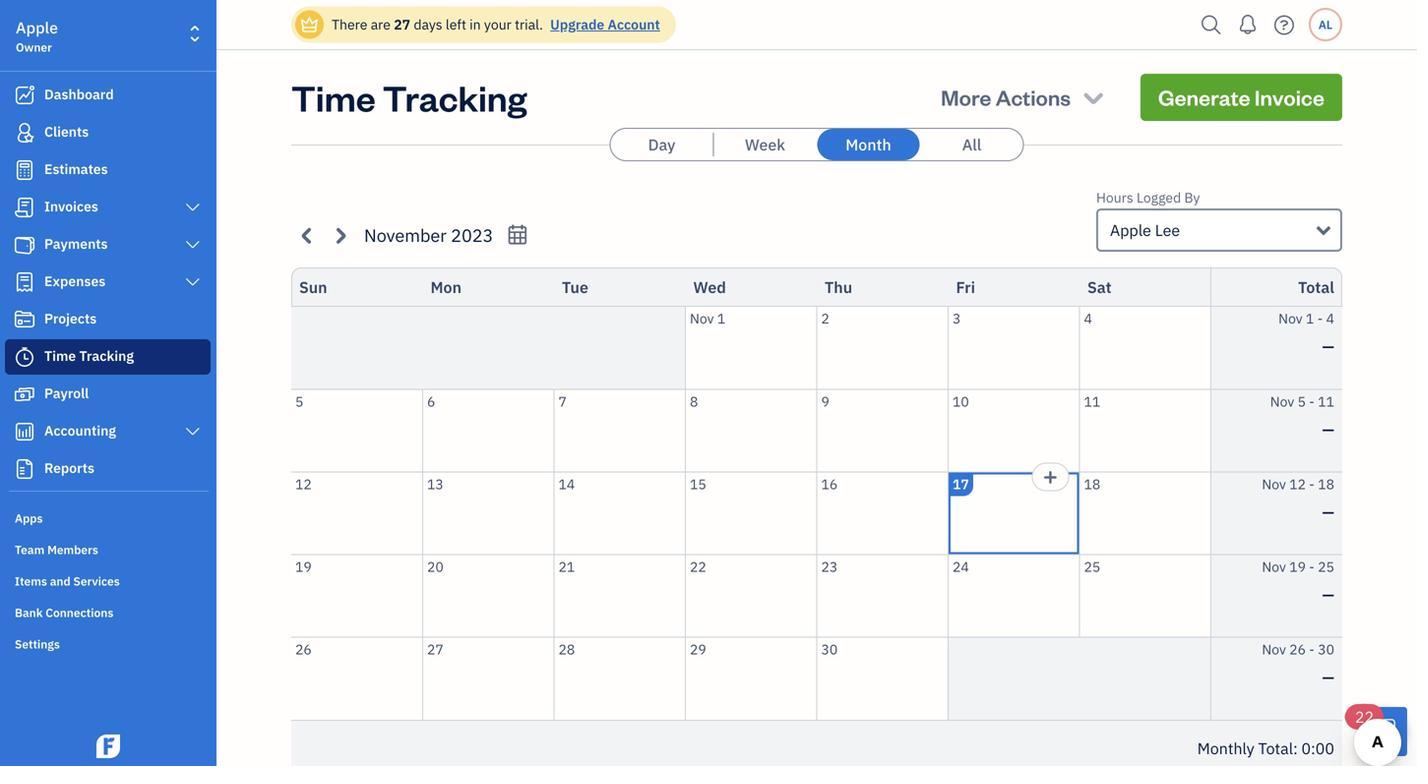 Task type: vqa. For each thing, say whether or not it's contained in the screenshot.
Nov inside the button
yes



Task type: describe. For each thing, give the bounding box(es) containing it.
accounting
[[44, 422, 116, 440]]

all link
[[921, 129, 1023, 160]]

nov 1
[[690, 310, 726, 328]]

add a time entry image
[[1043, 466, 1059, 490]]

al button
[[1309, 8, 1343, 41]]

timer image
[[13, 348, 36, 367]]

18 button
[[1080, 473, 1211, 555]]

20
[[427, 558, 444, 576]]

27 inside button
[[427, 641, 444, 659]]

freshbooks image
[[93, 735, 124, 759]]

chevron large down image for accounting
[[184, 424, 202, 440]]

26 inside nov 26 - 30 —
[[1290, 641, 1306, 659]]

chevron large down image for invoices
[[184, 200, 202, 216]]

19 inside 19 "button"
[[295, 558, 312, 576]]

12 button
[[291, 473, 422, 555]]

team
[[15, 542, 45, 558]]

wed
[[694, 277, 726, 298]]

- for nov 26 - 30 —
[[1310, 641, 1315, 659]]

sun
[[299, 277, 327, 298]]

estimates link
[[5, 153, 211, 188]]

15 button
[[686, 473, 817, 555]]

apps
[[15, 511, 43, 527]]

tracking inside main element
[[79, 347, 134, 365]]

26 button
[[291, 638, 422, 721]]

nov 26 - 30 —
[[1262, 641, 1335, 688]]

notifications image
[[1233, 5, 1264, 44]]

22 inside 22 button
[[690, 558, 707, 576]]

hours
[[1097, 189, 1134, 207]]

2 button
[[818, 307, 948, 389]]

actions
[[996, 83, 1071, 111]]

bank connections link
[[5, 598, 211, 627]]

nov for nov 19 - 25 —
[[1262, 558, 1287, 576]]

— for nov 12 - 18 —
[[1323, 502, 1335, 523]]

projects link
[[5, 302, 211, 338]]

29 button
[[686, 638, 817, 721]]

12 inside nov 12 - 18 —
[[1290, 475, 1306, 494]]

18 inside 18 button
[[1084, 475, 1101, 494]]

payments
[[44, 235, 108, 253]]

16 button
[[818, 473, 948, 555]]

11 inside nov 5 - 11 —
[[1318, 393, 1335, 411]]

day
[[648, 134, 676, 155]]

month
[[846, 134, 892, 155]]

thu
[[825, 277, 853, 298]]

more actions button
[[924, 74, 1125, 121]]

0 vertical spatial 27
[[394, 15, 411, 33]]

5 button
[[291, 390, 422, 472]]

generate invoice button
[[1141, 74, 1343, 121]]

dashboard image
[[13, 86, 36, 105]]

week
[[745, 134, 786, 155]]

1 horizontal spatial tracking
[[383, 74, 527, 121]]

1 horizontal spatial total
[[1299, 277, 1335, 298]]

0 vertical spatial time
[[291, 74, 376, 121]]

18 inside nov 12 - 18 —
[[1318, 475, 1335, 494]]

day link
[[611, 129, 713, 160]]

- for nov 12 - 18 —
[[1310, 475, 1315, 494]]

hours logged by
[[1097, 189, 1201, 207]]

all
[[963, 134, 982, 155]]

apple lee
[[1110, 220, 1181, 241]]

clients
[[44, 123, 89, 141]]

11 button
[[1080, 390, 1211, 472]]

expenses link
[[5, 265, 211, 300]]

month link
[[818, 129, 920, 160]]

left
[[446, 15, 467, 33]]

upgrade
[[550, 15, 605, 33]]

1 vertical spatial total
[[1259, 739, 1294, 760]]

generate invoice
[[1159, 83, 1325, 111]]

9
[[822, 393, 830, 411]]

more
[[941, 83, 992, 111]]

nov 19 - 25 —
[[1262, 558, 1335, 605]]

3 button
[[949, 307, 1079, 389]]

29
[[690, 641, 707, 659]]

10 button
[[949, 390, 1079, 472]]

tue
[[562, 277, 589, 298]]

invoices link
[[5, 190, 211, 225]]

next month image
[[329, 224, 351, 247]]

10
[[953, 393, 970, 411]]

8 button
[[686, 390, 817, 472]]

22 button
[[686, 556, 817, 637]]

28
[[559, 641, 575, 659]]

23
[[822, 558, 838, 576]]

— for nov 19 - 25 —
[[1323, 585, 1335, 605]]

4 button
[[1080, 307, 1211, 389]]

14 button
[[555, 473, 685, 555]]

nov for nov 5 - 11 —
[[1271, 393, 1295, 411]]

nov 12 - 18 —
[[1262, 475, 1335, 523]]

- for nov 5 - 11 —
[[1310, 393, 1315, 411]]

19 inside nov 19 - 25 —
[[1290, 558, 1306, 576]]

members
[[47, 542, 98, 558]]

27 button
[[423, 638, 554, 721]]

chart image
[[13, 422, 36, 442]]

items
[[15, 574, 47, 590]]

more actions
[[941, 83, 1071, 111]]

bank
[[15, 605, 43, 621]]

go to help image
[[1269, 10, 1300, 40]]

apple for owner
[[16, 17, 58, 38]]

1 for nov 1
[[717, 310, 726, 328]]

chevron large down image for payments
[[184, 237, 202, 253]]

2023
[[451, 224, 494, 247]]

estimate image
[[13, 160, 36, 180]]

client image
[[13, 123, 36, 143]]



Task type: locate. For each thing, give the bounding box(es) containing it.
16
[[822, 475, 838, 494]]

— inside nov 26 - 30 —
[[1323, 667, 1335, 688]]

nov down nov 1 - 4 —
[[1271, 393, 1295, 411]]

— for nov 5 - 11 —
[[1323, 419, 1335, 440]]

1 26 from the left
[[295, 641, 312, 659]]

chevron large down image up projects link
[[184, 275, 202, 290]]

chevrondown image
[[1080, 84, 1108, 111]]

2 chevron large down image from the top
[[184, 275, 202, 290]]

6
[[427, 393, 436, 411]]

7
[[559, 393, 567, 411]]

1 horizontal spatial 5
[[1298, 393, 1306, 411]]

25 inside nov 19 - 25 —
[[1318, 558, 1335, 576]]

0 vertical spatial time tracking
[[291, 74, 527, 121]]

11 inside 11 button
[[1084, 393, 1101, 411]]

30 inside 30 button
[[822, 641, 838, 659]]

— up nov 5 - 11 —
[[1323, 336, 1335, 357]]

— for nov 1 - 4 —
[[1323, 336, 1335, 357]]

chevron large down image down estimates link
[[184, 200, 202, 216]]

19 down nov 12 - 18 —
[[1290, 558, 1306, 576]]

chevron large down image down payroll link
[[184, 424, 202, 440]]

invoice image
[[13, 198, 36, 218]]

apple
[[16, 17, 58, 38], [1110, 220, 1152, 241]]

1 horizontal spatial 11
[[1318, 393, 1335, 411]]

1 12 from the left
[[295, 475, 312, 494]]

11 down nov 1 - 4 —
[[1318, 393, 1335, 411]]

2 26 from the left
[[1290, 641, 1306, 659]]

18 down nov 5 - 11 —
[[1318, 475, 1335, 494]]

search image
[[1196, 10, 1228, 40]]

upgrade account link
[[547, 15, 660, 33]]

2 25 from the left
[[1318, 558, 1335, 576]]

2 chevron large down image from the top
[[184, 424, 202, 440]]

1 horizontal spatial time tracking
[[291, 74, 527, 121]]

nov 1 button
[[686, 307, 817, 389]]

nov down nov 5 - 11 —
[[1262, 475, 1287, 494]]

0 horizontal spatial total
[[1259, 739, 1294, 760]]

time inside main element
[[44, 347, 76, 365]]

previous month image
[[296, 224, 319, 247]]

total up nov 1 - 4 —
[[1299, 277, 1335, 298]]

choose a date image
[[506, 224, 529, 247]]

nov inside nov 5 - 11 —
[[1271, 393, 1295, 411]]

- inside nov 12 - 18 —
[[1310, 475, 1315, 494]]

5 inside button
[[295, 393, 304, 411]]

23 button
[[818, 556, 948, 637]]

1 19 from the left
[[295, 558, 312, 576]]

9 button
[[818, 390, 948, 472]]

1 for nov 1 - 4 —
[[1306, 310, 1315, 328]]

0 horizontal spatial 4
[[1084, 310, 1093, 328]]

4 — from the top
[[1323, 585, 1335, 605]]

0 horizontal spatial 18
[[1084, 475, 1101, 494]]

0 horizontal spatial 27
[[394, 15, 411, 33]]

1 horizontal spatial 26
[[1290, 641, 1306, 659]]

0 vertical spatial 22
[[690, 558, 707, 576]]

30 down the 23 button
[[822, 641, 838, 659]]

1 vertical spatial time
[[44, 347, 76, 365]]

0 horizontal spatial 30
[[822, 641, 838, 659]]

0 horizontal spatial 26
[[295, 641, 312, 659]]

by
[[1185, 189, 1201, 207]]

time tracking down days
[[291, 74, 527, 121]]

2 1 from the left
[[1306, 310, 1315, 328]]

0 vertical spatial total
[[1299, 277, 1335, 298]]

2 — from the top
[[1323, 419, 1335, 440]]

apple up the owner
[[16, 17, 58, 38]]

time
[[291, 74, 376, 121], [44, 347, 76, 365]]

— inside nov 19 - 25 —
[[1323, 585, 1335, 605]]

lee
[[1155, 220, 1181, 241]]

26 down 19 "button"
[[295, 641, 312, 659]]

20 button
[[423, 556, 554, 637]]

report image
[[13, 460, 36, 479]]

time tracking inside main element
[[44, 347, 134, 365]]

8
[[690, 393, 698, 411]]

0 horizontal spatial time
[[44, 347, 76, 365]]

1 up nov 5 - 11 —
[[1306, 310, 1315, 328]]

- inside nov 19 - 25 —
[[1310, 558, 1315, 576]]

15
[[690, 475, 707, 494]]

26 down nov 19 - 25 —
[[1290, 641, 1306, 659]]

1 horizontal spatial 27
[[427, 641, 444, 659]]

there
[[332, 15, 368, 33]]

owner
[[16, 39, 52, 55]]

- for nov 1 - 4 —
[[1318, 310, 1323, 328]]

payment image
[[13, 235, 36, 255]]

settings link
[[5, 629, 211, 659]]

account
[[608, 15, 660, 33]]

trial.
[[515, 15, 543, 33]]

1 horizontal spatial 4
[[1327, 310, 1335, 328]]

25 down nov 12 - 18 —
[[1318, 558, 1335, 576]]

nov 1 - 4 —
[[1279, 310, 1335, 357]]

13
[[427, 475, 444, 494]]

2 4 from the left
[[1327, 310, 1335, 328]]

0 vertical spatial chevron large down image
[[184, 200, 202, 216]]

4 inside nov 1 - 4 —
[[1327, 310, 1335, 328]]

22 inside 22 dropdown button
[[1356, 707, 1375, 728]]

project image
[[13, 310, 36, 330]]

-
[[1318, 310, 1323, 328], [1310, 393, 1315, 411], [1310, 475, 1315, 494], [1310, 558, 1315, 576], [1310, 641, 1315, 659]]

25
[[1084, 558, 1101, 576], [1318, 558, 1335, 576]]

invoices
[[44, 197, 98, 216]]

nov inside nov 12 - 18 —
[[1262, 475, 1287, 494]]

0 horizontal spatial 1
[[717, 310, 726, 328]]

resource center badge image
[[1359, 708, 1408, 757]]

reports
[[44, 459, 94, 477]]

0 horizontal spatial 19
[[295, 558, 312, 576]]

14
[[559, 475, 575, 494]]

30 down nov 19 - 25 —
[[1318, 641, 1335, 659]]

items and services
[[15, 574, 120, 590]]

time right timer "image"
[[44, 347, 76, 365]]

1 horizontal spatial 22
[[1356, 707, 1375, 728]]

—
[[1323, 336, 1335, 357], [1323, 419, 1335, 440], [1323, 502, 1335, 523], [1323, 585, 1335, 605], [1323, 667, 1335, 688]]

25 down 18 button
[[1084, 558, 1101, 576]]

1 11 from the left
[[1084, 393, 1101, 411]]

2 11 from the left
[[1318, 393, 1335, 411]]

2 18 from the left
[[1318, 475, 1335, 494]]

1 horizontal spatial 12
[[1290, 475, 1306, 494]]

28 button
[[555, 638, 685, 721]]

projects
[[44, 310, 97, 328]]

— up nov 26 - 30 —
[[1323, 585, 1335, 605]]

monthly total : 0:00
[[1198, 739, 1335, 760]]

time down there
[[291, 74, 376, 121]]

1 vertical spatial tracking
[[79, 347, 134, 365]]

1 inside button
[[717, 310, 726, 328]]

crown image
[[299, 14, 320, 35]]

1 chevron large down image from the top
[[184, 200, 202, 216]]

0 vertical spatial apple
[[16, 17, 58, 38]]

5 — from the top
[[1323, 667, 1335, 688]]

3
[[953, 310, 961, 328]]

chevron large down image inside payments link
[[184, 237, 202, 253]]

nov inside button
[[690, 310, 714, 328]]

1 vertical spatial time tracking
[[44, 347, 134, 365]]

— for nov 26 - 30 —
[[1323, 667, 1335, 688]]

chevron large down image
[[184, 200, 202, 216], [184, 424, 202, 440]]

nov down nov 19 - 25 —
[[1262, 641, 1287, 659]]

week link
[[714, 129, 817, 160]]

fri
[[956, 277, 976, 298]]

november
[[364, 224, 447, 247]]

sat
[[1088, 277, 1112, 298]]

1 horizontal spatial 18
[[1318, 475, 1335, 494]]

nov for nov 12 - 18 —
[[1262, 475, 1287, 494]]

2 30 from the left
[[1318, 641, 1335, 659]]

time tracking down projects link
[[44, 347, 134, 365]]

17 button
[[949, 473, 1079, 555]]

1 inside nov 1 - 4 —
[[1306, 310, 1315, 328]]

generate
[[1159, 83, 1251, 111]]

0 horizontal spatial 11
[[1084, 393, 1101, 411]]

2 12 from the left
[[1290, 475, 1306, 494]]

— inside nov 1 - 4 —
[[1323, 336, 1335, 357]]

2 5 from the left
[[1298, 393, 1306, 411]]

— up nov 12 - 18 —
[[1323, 419, 1335, 440]]

25 inside button
[[1084, 558, 1101, 576]]

1 18 from the left
[[1084, 475, 1101, 494]]

0 horizontal spatial time tracking
[[44, 347, 134, 365]]

there are 27 days left in your trial. upgrade account
[[332, 15, 660, 33]]

1 vertical spatial chevron large down image
[[184, 424, 202, 440]]

12
[[295, 475, 312, 494], [1290, 475, 1306, 494]]

al
[[1319, 17, 1333, 32]]

team members link
[[5, 535, 211, 564]]

0 vertical spatial chevron large down image
[[184, 237, 202, 253]]

nov inside nov 19 - 25 —
[[1262, 558, 1287, 576]]

nov for nov 1
[[690, 310, 714, 328]]

1 horizontal spatial 19
[[1290, 558, 1306, 576]]

nov for nov 26 - 30 —
[[1262, 641, 1287, 659]]

1 horizontal spatial 30
[[1318, 641, 1335, 659]]

0 horizontal spatial apple
[[16, 17, 58, 38]]

tracking
[[383, 74, 527, 121], [79, 347, 134, 365]]

- for nov 19 - 25 —
[[1310, 558, 1315, 576]]

27 down 20 button
[[427, 641, 444, 659]]

1 horizontal spatial time
[[291, 74, 376, 121]]

nov 5 - 11 —
[[1271, 393, 1335, 440]]

25 button
[[1080, 556, 1211, 637]]

1 5 from the left
[[295, 393, 304, 411]]

nov
[[690, 310, 714, 328], [1279, 310, 1303, 328], [1271, 393, 1295, 411], [1262, 475, 1287, 494], [1262, 558, 1287, 576], [1262, 641, 1287, 659]]

tracking down left at the left of page
[[383, 74, 527, 121]]

0 horizontal spatial 22
[[690, 558, 707, 576]]

5 inside nov 5 - 11 —
[[1298, 393, 1306, 411]]

apple inside main element
[[16, 17, 58, 38]]

11 down the 4 button
[[1084, 393, 1101, 411]]

accounting link
[[5, 414, 211, 450]]

logged
[[1137, 189, 1182, 207]]

5
[[295, 393, 304, 411], [1298, 393, 1306, 411]]

30 button
[[818, 638, 948, 721]]

2
[[822, 310, 830, 328]]

4 inside button
[[1084, 310, 1093, 328]]

1 horizontal spatial 25
[[1318, 558, 1335, 576]]

apple inside dropdown button
[[1110, 220, 1152, 241]]

1 25 from the left
[[1084, 558, 1101, 576]]

1 down wed
[[717, 310, 726, 328]]

nov down wed
[[690, 310, 714, 328]]

1 — from the top
[[1323, 336, 1335, 357]]

chevron large down image
[[184, 237, 202, 253], [184, 275, 202, 290]]

27 right the are
[[394, 15, 411, 33]]

1 4 from the left
[[1084, 310, 1093, 328]]

21 button
[[555, 556, 685, 637]]

1 vertical spatial chevron large down image
[[184, 275, 202, 290]]

0 horizontal spatial 5
[[295, 393, 304, 411]]

2 19 from the left
[[1290, 558, 1306, 576]]

24
[[953, 558, 970, 576]]

22
[[690, 558, 707, 576], [1356, 707, 1375, 728]]

1 30 from the left
[[822, 641, 838, 659]]

payroll link
[[5, 377, 211, 412]]

1 vertical spatial 22
[[1356, 707, 1375, 728]]

apple owner
[[16, 17, 58, 55]]

expense image
[[13, 273, 36, 292]]

0:00
[[1302, 739, 1335, 760]]

chevron large down image for expenses
[[184, 275, 202, 290]]

12 down nov 5 - 11 —
[[1290, 475, 1306, 494]]

1 horizontal spatial 1
[[1306, 310, 1315, 328]]

- inside nov 1 - 4 —
[[1318, 310, 1323, 328]]

and
[[50, 574, 71, 590]]

nov for nov 1 - 4 —
[[1279, 310, 1303, 328]]

1 vertical spatial 27
[[427, 641, 444, 659]]

- inside nov 26 - 30 —
[[1310, 641, 1315, 659]]

invoice
[[1255, 83, 1325, 111]]

0 horizontal spatial 12
[[295, 475, 312, 494]]

— up the 0:00
[[1323, 667, 1335, 688]]

0 horizontal spatial tracking
[[79, 347, 134, 365]]

nov inside nov 26 - 30 —
[[1262, 641, 1287, 659]]

1
[[717, 310, 726, 328], [1306, 310, 1315, 328]]

18
[[1084, 475, 1101, 494], [1318, 475, 1335, 494]]

19 button
[[291, 556, 422, 637]]

:
[[1294, 739, 1298, 760]]

1 horizontal spatial apple
[[1110, 220, 1152, 241]]

apple for lee
[[1110, 220, 1152, 241]]

services
[[73, 574, 120, 590]]

0 vertical spatial tracking
[[383, 74, 527, 121]]

apps link
[[5, 503, 211, 533]]

1 vertical spatial apple
[[1110, 220, 1152, 241]]

apple lee button
[[1097, 209, 1343, 252]]

are
[[371, 15, 391, 33]]

12 down 5 button
[[295, 475, 312, 494]]

17
[[953, 475, 970, 494]]

items and services link
[[5, 566, 211, 596]]

chevron large down image inside expenses link
[[184, 275, 202, 290]]

- inside nov 5 - 11 —
[[1310, 393, 1315, 411]]

apple down hours
[[1110, 220, 1152, 241]]

dashboard link
[[5, 78, 211, 113]]

money image
[[13, 385, 36, 405]]

chevron large down image inside invoices link
[[184, 200, 202, 216]]

in
[[470, 15, 481, 33]]

dashboard
[[44, 85, 114, 103]]

0 horizontal spatial 25
[[1084, 558, 1101, 576]]

30 inside nov 26 - 30 —
[[1318, 641, 1335, 659]]

12 inside 12 button
[[295, 475, 312, 494]]

payroll
[[44, 384, 89, 403]]

26 inside button
[[295, 641, 312, 659]]

21
[[559, 558, 575, 576]]

1 1 from the left
[[717, 310, 726, 328]]

nov inside nov 1 - 4 —
[[1279, 310, 1303, 328]]

total left the 0:00
[[1259, 739, 1294, 760]]

18 right add a time entry image
[[1084, 475, 1101, 494]]

3 — from the top
[[1323, 502, 1335, 523]]

24 button
[[949, 556, 1079, 637]]

tracking down projects link
[[79, 347, 134, 365]]

13 button
[[423, 473, 554, 555]]

— up nov 19 - 25 —
[[1323, 502, 1335, 523]]

nov down nov 12 - 18 —
[[1262, 558, 1287, 576]]

nov up nov 5 - 11 —
[[1279, 310, 1303, 328]]

main element
[[0, 0, 266, 767]]

1 chevron large down image from the top
[[184, 237, 202, 253]]

— inside nov 5 - 11 —
[[1323, 419, 1335, 440]]

chevron large down image inside accounting link
[[184, 424, 202, 440]]

chevron large down image up expenses link
[[184, 237, 202, 253]]

— inside nov 12 - 18 —
[[1323, 502, 1335, 523]]

19 down 12 button
[[295, 558, 312, 576]]



